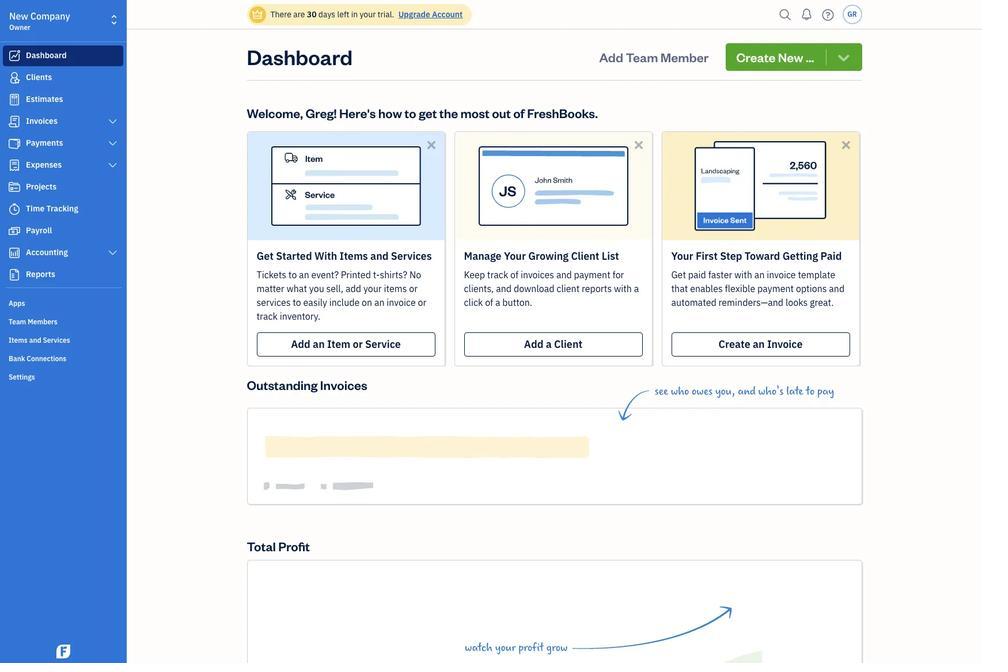 Task type: describe. For each thing, give the bounding box(es) containing it.
create new …
[[736, 49, 814, 65]]

money image
[[7, 225, 21, 237]]

1 vertical spatial of
[[511, 269, 519, 281]]

download
[[514, 283, 555, 294]]

0 vertical spatial of
[[513, 105, 525, 121]]

your first step toward getting paid
[[672, 249, 842, 263]]

profit
[[278, 538, 310, 554]]

bank
[[9, 354, 25, 363]]

gr
[[848, 10, 857, 18]]

track inside keep track of invoices and payment for clients, and download client reports with a click of a button.
[[487, 269, 508, 281]]

create an invoice
[[719, 338, 803, 351]]

freshbooks image
[[54, 645, 73, 659]]

1 vertical spatial invoices
[[320, 377, 367, 393]]

there
[[271, 9, 291, 20]]

track inside tickets to an event? printed t-shirts? no matter what you sell, add your items or services to easily include on an invoice or track inventory.
[[257, 311, 278, 322]]

projects
[[26, 181, 57, 192]]

bank connections
[[9, 354, 66, 363]]

out
[[492, 105, 511, 121]]

expenses link
[[3, 155, 123, 176]]

list
[[602, 249, 619, 263]]

how
[[378, 105, 402, 121]]

create for create an invoice
[[719, 338, 751, 351]]

estimates
[[26, 94, 63, 104]]

you,
[[716, 385, 735, 398]]

accounting link
[[3, 243, 123, 263]]

settings
[[9, 373, 35, 381]]

add a client link
[[464, 332, 643, 357]]

and up t-
[[371, 249, 389, 263]]

get paid faster with an invoice template that enables flexible payment options and automated reminders—and looks great.
[[672, 269, 845, 308]]

great.
[[810, 297, 834, 308]]

bank connections link
[[3, 350, 123, 367]]

2 vertical spatial your
[[495, 641, 516, 655]]

new company owner
[[9, 10, 70, 32]]

0 vertical spatial services
[[391, 249, 432, 263]]

add for add a client
[[524, 338, 544, 351]]

apps link
[[3, 294, 123, 312]]

clients link
[[3, 67, 123, 88]]

dismiss image
[[840, 138, 853, 152]]

and inside get paid faster with an invoice template that enables flexible payment options and automated reminders—and looks great.
[[829, 283, 845, 294]]

who
[[671, 385, 689, 398]]

payroll link
[[3, 221, 123, 241]]

and right 'you,'
[[738, 385, 756, 398]]

to down what
[[293, 297, 301, 308]]

most
[[461, 105, 490, 121]]

invoices inside main element
[[26, 116, 58, 126]]

chevron large down image for expenses
[[108, 161, 118, 170]]

2 vertical spatial of
[[485, 297, 493, 308]]

who's
[[759, 385, 784, 398]]

services
[[257, 297, 291, 308]]

on
[[362, 297, 372, 308]]

expenses
[[26, 160, 62, 170]]

client
[[557, 283, 580, 294]]

your inside tickets to an event? printed t-shirts? no matter what you sell, add your items or services to easily include on an invoice or track inventory.
[[364, 283, 382, 294]]

with inside keep track of invoices and payment for clients, and download client reports with a click of a button.
[[614, 283, 632, 294]]

member
[[661, 49, 709, 65]]

add an item or service
[[291, 338, 401, 351]]

reminders—and
[[719, 297, 784, 308]]

for
[[613, 269, 624, 281]]

0 vertical spatial client
[[571, 249, 600, 263]]

first
[[696, 249, 718, 263]]

profit
[[519, 641, 544, 655]]

to left pay
[[806, 385, 815, 398]]

service
[[365, 338, 401, 351]]

template
[[798, 269, 836, 281]]

2 vertical spatial a
[[546, 338, 552, 351]]

get started with items and services
[[257, 249, 432, 263]]

invoice image
[[7, 116, 21, 127]]

add
[[346, 283, 361, 294]]

total
[[247, 538, 276, 554]]

2 your from the left
[[672, 249, 694, 263]]

time tracking
[[26, 203, 78, 214]]

gr button
[[843, 5, 862, 24]]

printed
[[341, 269, 371, 281]]

keep track of invoices and payment for clients, and download client reports with a click of a button.
[[464, 269, 639, 308]]

button.
[[503, 297, 532, 308]]

notifications image
[[798, 3, 816, 26]]

owner
[[9, 23, 30, 32]]

getting
[[783, 249, 818, 263]]

new inside new company owner
[[9, 10, 28, 22]]

main element
[[0, 0, 156, 663]]

invoice
[[767, 338, 803, 351]]

item
[[327, 338, 350, 351]]

keep
[[464, 269, 485, 281]]

payments
[[26, 138, 63, 148]]

and inside items and services link
[[29, 336, 41, 345]]

go to help image
[[819, 6, 837, 23]]

options
[[796, 283, 827, 294]]

click
[[464, 297, 483, 308]]

watch
[[465, 641, 493, 655]]

there are 30 days left in your trial. upgrade account
[[271, 9, 463, 20]]

apps
[[9, 299, 25, 308]]

create new … button
[[726, 43, 862, 71]]

items and services
[[9, 336, 70, 345]]

here's
[[339, 105, 376, 121]]

search image
[[776, 6, 795, 23]]

what
[[287, 283, 307, 294]]

dashboard link
[[3, 46, 123, 66]]

tracking
[[46, 203, 78, 214]]

add team member button
[[589, 43, 719, 71]]

report image
[[7, 269, 21, 281]]

add a client
[[524, 338, 583, 351]]

payment inside get paid faster with an invoice template that enables flexible payment options and automated reminders—and looks great.
[[758, 283, 794, 294]]

outstanding invoices
[[247, 377, 367, 393]]

members
[[28, 317, 58, 326]]

1 vertical spatial or
[[418, 297, 427, 308]]

t-
[[373, 269, 380, 281]]

see
[[655, 385, 668, 398]]

welcome, greg! here's how to get the most out of freshbooks.
[[247, 105, 598, 121]]

0 vertical spatial or
[[409, 283, 418, 294]]

payment inside keep track of invoices and payment for clients, and download client reports with a click of a button.
[[574, 269, 611, 281]]

1 horizontal spatial items
[[340, 249, 368, 263]]



Task type: vqa. For each thing, say whether or not it's contained in the screenshot.
on
yes



Task type: locate. For each thing, give the bounding box(es) containing it.
add
[[599, 49, 623, 65], [291, 338, 310, 351], [524, 338, 544, 351]]

upgrade account link
[[396, 9, 463, 20]]

of right click
[[485, 297, 493, 308]]

of
[[513, 105, 525, 121], [511, 269, 519, 281], [485, 297, 493, 308]]

with up flexible on the top right of page
[[735, 269, 753, 281]]

1 vertical spatial payment
[[758, 283, 794, 294]]

invoice down toward at top right
[[767, 269, 796, 281]]

upgrade
[[399, 9, 430, 20]]

chevron large down image inside invoices link
[[108, 117, 118, 126]]

0 vertical spatial with
[[735, 269, 753, 281]]

1 horizontal spatial invoice
[[767, 269, 796, 281]]

flexible
[[725, 283, 755, 294]]

1 vertical spatial get
[[672, 269, 686, 281]]

create an invoice link
[[672, 332, 850, 357]]

matter
[[257, 283, 284, 294]]

0 horizontal spatial services
[[43, 336, 70, 345]]

1 your from the left
[[504, 249, 526, 263]]

project image
[[7, 181, 21, 193]]

dismiss image
[[425, 138, 438, 152], [632, 138, 646, 152]]

1 horizontal spatial track
[[487, 269, 508, 281]]

1 vertical spatial items
[[9, 336, 28, 345]]

greg!
[[306, 105, 337, 121]]

your down t-
[[364, 283, 382, 294]]

0 vertical spatial team
[[626, 49, 658, 65]]

event?
[[311, 269, 339, 281]]

late
[[787, 385, 804, 398]]

0 vertical spatial chevron large down image
[[108, 139, 118, 148]]

chevron large down image
[[108, 117, 118, 126], [108, 161, 118, 170]]

30
[[307, 9, 317, 20]]

1 vertical spatial a
[[496, 297, 500, 308]]

0 horizontal spatial with
[[614, 283, 632, 294]]

1 vertical spatial client
[[554, 338, 583, 351]]

to
[[405, 105, 416, 121], [289, 269, 297, 281], [293, 297, 301, 308], [806, 385, 815, 398]]

dashboard
[[247, 43, 353, 70], [26, 50, 67, 60]]

payments link
[[3, 133, 123, 154]]

2 chevron large down image from the top
[[108, 161, 118, 170]]

1 horizontal spatial invoices
[[320, 377, 367, 393]]

chevrondown image
[[836, 49, 852, 65]]

0 horizontal spatial get
[[257, 249, 274, 263]]

expense image
[[7, 160, 21, 171]]

services
[[391, 249, 432, 263], [43, 336, 70, 345]]

projects link
[[3, 177, 123, 198]]

looks
[[786, 297, 808, 308]]

manage your growing client list
[[464, 249, 619, 263]]

1 horizontal spatial dismiss image
[[632, 138, 646, 152]]

0 vertical spatial payment
[[574, 269, 611, 281]]

invoice inside tickets to an event? printed t-shirts? no matter what you sell, add your items or services to easily include on an invoice or track inventory.
[[387, 297, 416, 308]]

and up client
[[557, 269, 572, 281]]

items up printed
[[340, 249, 368, 263]]

1 vertical spatial create
[[719, 338, 751, 351]]

team down apps at top
[[9, 317, 26, 326]]

new inside 'dropdown button'
[[778, 49, 804, 65]]

your
[[360, 9, 376, 20], [364, 283, 382, 294], [495, 641, 516, 655]]

chevron large down image for accounting
[[108, 248, 118, 258]]

0 horizontal spatial payment
[[574, 269, 611, 281]]

your right in
[[360, 9, 376, 20]]

client image
[[7, 72, 21, 84]]

invoice inside get paid faster with an invoice template that enables flexible payment options and automated reminders—and looks great.
[[767, 269, 796, 281]]

track down services
[[257, 311, 278, 322]]

an up what
[[299, 269, 309, 281]]

add inside button
[[599, 49, 623, 65]]

2 chevron large down image from the top
[[108, 248, 118, 258]]

an down toward at top right
[[755, 269, 765, 281]]

timer image
[[7, 203, 21, 215]]

step
[[720, 249, 742, 263]]

owes
[[692, 385, 713, 398]]

create inside 'dropdown button'
[[736, 49, 776, 65]]

1 vertical spatial chevron large down image
[[108, 248, 118, 258]]

team inside button
[[626, 49, 658, 65]]

client left list
[[571, 249, 600, 263]]

1 horizontal spatial get
[[672, 269, 686, 281]]

0 vertical spatial items
[[340, 249, 368, 263]]

2 horizontal spatial a
[[634, 283, 639, 294]]

estimate image
[[7, 94, 21, 105]]

0 horizontal spatial dismiss image
[[425, 138, 438, 152]]

an left item
[[313, 338, 325, 351]]

1 vertical spatial new
[[778, 49, 804, 65]]

1 vertical spatial services
[[43, 336, 70, 345]]

0 horizontal spatial team
[[9, 317, 26, 326]]

chevron large down image up reports link
[[108, 248, 118, 258]]

with down for at the top right of the page
[[614, 283, 632, 294]]

invoices down add an item or service link
[[320, 377, 367, 393]]

started
[[276, 249, 312, 263]]

get up that
[[672, 269, 686, 281]]

that
[[672, 283, 688, 294]]

clients
[[26, 72, 52, 82]]

items and services link
[[3, 331, 123, 349]]

items
[[384, 283, 407, 294]]

you
[[309, 283, 324, 294]]

1 horizontal spatial payment
[[758, 283, 794, 294]]

an left invoice
[[753, 338, 765, 351]]

chevron large down image
[[108, 139, 118, 148], [108, 248, 118, 258]]

and up great.
[[829, 283, 845, 294]]

1 horizontal spatial a
[[546, 338, 552, 351]]

growing
[[529, 249, 569, 263]]

paid
[[688, 269, 706, 281]]

1 vertical spatial your
[[364, 283, 382, 294]]

0 vertical spatial get
[[257, 249, 274, 263]]

1 horizontal spatial new
[[778, 49, 804, 65]]

2 horizontal spatial add
[[599, 49, 623, 65]]

items inside main element
[[9, 336, 28, 345]]

1 vertical spatial chevron large down image
[[108, 161, 118, 170]]

of left invoices
[[511, 269, 519, 281]]

chart image
[[7, 247, 21, 259]]

payment up reports
[[574, 269, 611, 281]]

inventory.
[[280, 311, 321, 322]]

payment image
[[7, 138, 21, 149]]

chevron large down image for payments
[[108, 139, 118, 148]]

1 vertical spatial track
[[257, 311, 278, 322]]

crown image
[[252, 8, 264, 20]]

estimates link
[[3, 89, 123, 110]]

1 vertical spatial with
[[614, 283, 632, 294]]

0 vertical spatial invoices
[[26, 116, 58, 126]]

manage
[[464, 249, 502, 263]]

no
[[410, 269, 421, 281]]

an
[[299, 269, 309, 281], [755, 269, 765, 281], [374, 297, 385, 308], [313, 338, 325, 351], [753, 338, 765, 351]]

of right out
[[513, 105, 525, 121]]

and up button.
[[496, 283, 512, 294]]

items up bank
[[9, 336, 28, 345]]

with inside get paid faster with an invoice template that enables flexible payment options and automated reminders—and looks great.
[[735, 269, 753, 281]]

2 dismiss image from the left
[[632, 138, 646, 152]]

get for get started with items and services
[[257, 249, 274, 263]]

1 vertical spatial invoice
[[387, 297, 416, 308]]

in
[[351, 9, 358, 20]]

add team member
[[599, 49, 709, 65]]

create down reminders—and
[[719, 338, 751, 351]]

dashboard down are
[[247, 43, 353, 70]]

0 vertical spatial invoice
[[767, 269, 796, 281]]

0 vertical spatial create
[[736, 49, 776, 65]]

0 horizontal spatial dashboard
[[26, 50, 67, 60]]

team left member
[[626, 49, 658, 65]]

1 horizontal spatial your
[[672, 249, 694, 263]]

invoices
[[521, 269, 554, 281]]

left
[[337, 9, 349, 20]]

automated
[[672, 297, 717, 308]]

chevron large down image down invoices link
[[108, 139, 118, 148]]

toward
[[745, 249, 780, 263]]

0 vertical spatial track
[[487, 269, 508, 281]]

add for add team member
[[599, 49, 623, 65]]

…
[[806, 49, 814, 65]]

1 dismiss image from the left
[[425, 138, 438, 152]]

get
[[419, 105, 437, 121]]

dismiss image for get started with items and services
[[425, 138, 438, 152]]

0 horizontal spatial invoices
[[26, 116, 58, 126]]

track right keep
[[487, 269, 508, 281]]

trial.
[[378, 9, 394, 20]]

freshbooks.
[[527, 105, 598, 121]]

enables
[[690, 283, 723, 294]]

easily
[[303, 297, 327, 308]]

create left …
[[736, 49, 776, 65]]

2 vertical spatial or
[[353, 338, 363, 351]]

1 horizontal spatial team
[[626, 49, 658, 65]]

dashboard image
[[7, 50, 21, 62]]

1 chevron large down image from the top
[[108, 117, 118, 126]]

invoices up payments
[[26, 116, 58, 126]]

0 horizontal spatial new
[[9, 10, 28, 22]]

payroll
[[26, 225, 52, 236]]

dashboard inside main element
[[26, 50, 67, 60]]

a left button.
[[496, 297, 500, 308]]

or
[[409, 283, 418, 294], [418, 297, 427, 308], [353, 338, 363, 351]]

new left …
[[778, 49, 804, 65]]

1 horizontal spatial services
[[391, 249, 432, 263]]

an right on
[[374, 297, 385, 308]]

your up invoices
[[504, 249, 526, 263]]

0 horizontal spatial track
[[257, 311, 278, 322]]

0 horizontal spatial items
[[9, 336, 28, 345]]

get inside get paid faster with an invoice template that enables flexible payment options and automated reminders—and looks great.
[[672, 269, 686, 281]]

payment up looks
[[758, 283, 794, 294]]

1 horizontal spatial add
[[524, 338, 544, 351]]

your up paid
[[672, 249, 694, 263]]

get up tickets
[[257, 249, 274, 263]]

faster
[[709, 269, 733, 281]]

0 vertical spatial chevron large down image
[[108, 117, 118, 126]]

tickets
[[257, 269, 286, 281]]

chevron large down image inside accounting link
[[108, 248, 118, 258]]

dismiss image for manage your growing client list
[[632, 138, 646, 152]]

invoice down the items
[[387, 297, 416, 308]]

with
[[315, 249, 337, 263]]

get
[[257, 249, 274, 263], [672, 269, 686, 281]]

1 horizontal spatial with
[[735, 269, 753, 281]]

sell,
[[326, 283, 344, 294]]

a down keep track of invoices and payment for clients, and download client reports with a click of a button.
[[546, 338, 552, 351]]

dashboard up clients
[[26, 50, 67, 60]]

add for add an item or service
[[291, 338, 310, 351]]

chevron large down image up projects link
[[108, 161, 118, 170]]

client
[[571, 249, 600, 263], [554, 338, 583, 351]]

connections
[[27, 354, 66, 363]]

0 horizontal spatial add
[[291, 338, 310, 351]]

to left the 'get'
[[405, 105, 416, 121]]

0 vertical spatial your
[[360, 9, 376, 20]]

grow
[[547, 641, 568, 655]]

services up bank connections link
[[43, 336, 70, 345]]

reports
[[582, 283, 612, 294]]

get for get paid faster with an invoice template that enables flexible payment options and automated reminders—and looks great.
[[672, 269, 686, 281]]

welcome,
[[247, 105, 303, 121]]

to up what
[[289, 269, 297, 281]]

0 vertical spatial new
[[9, 10, 28, 22]]

0 horizontal spatial invoice
[[387, 297, 416, 308]]

see who owes you, and who's late to pay
[[655, 385, 834, 398]]

1 horizontal spatial dashboard
[[247, 43, 353, 70]]

a right reports
[[634, 283, 639, 294]]

time
[[26, 203, 45, 214]]

client down client
[[554, 338, 583, 351]]

settings link
[[3, 368, 123, 385]]

track
[[487, 269, 508, 281], [257, 311, 278, 322]]

services inside main element
[[43, 336, 70, 345]]

0 vertical spatial a
[[634, 283, 639, 294]]

1 vertical spatial team
[[9, 317, 26, 326]]

team members
[[9, 317, 58, 326]]

team inside main element
[[9, 317, 26, 326]]

an inside get paid faster with an invoice template that enables flexible payment options and automated reminders—and looks great.
[[755, 269, 765, 281]]

paid
[[821, 249, 842, 263]]

and down team members
[[29, 336, 41, 345]]

chevron large down image for invoices
[[108, 117, 118, 126]]

accounting
[[26, 247, 68, 258]]

new up owner
[[9, 10, 28, 22]]

services up no
[[391, 249, 432, 263]]

0 horizontal spatial your
[[504, 249, 526, 263]]

reports link
[[3, 264, 123, 285]]

create for create new …
[[736, 49, 776, 65]]

0 horizontal spatial a
[[496, 297, 500, 308]]

chevron large down image up payments link
[[108, 117, 118, 126]]

1 chevron large down image from the top
[[108, 139, 118, 148]]

new
[[9, 10, 28, 22], [778, 49, 804, 65]]

your left the profit
[[495, 641, 516, 655]]



